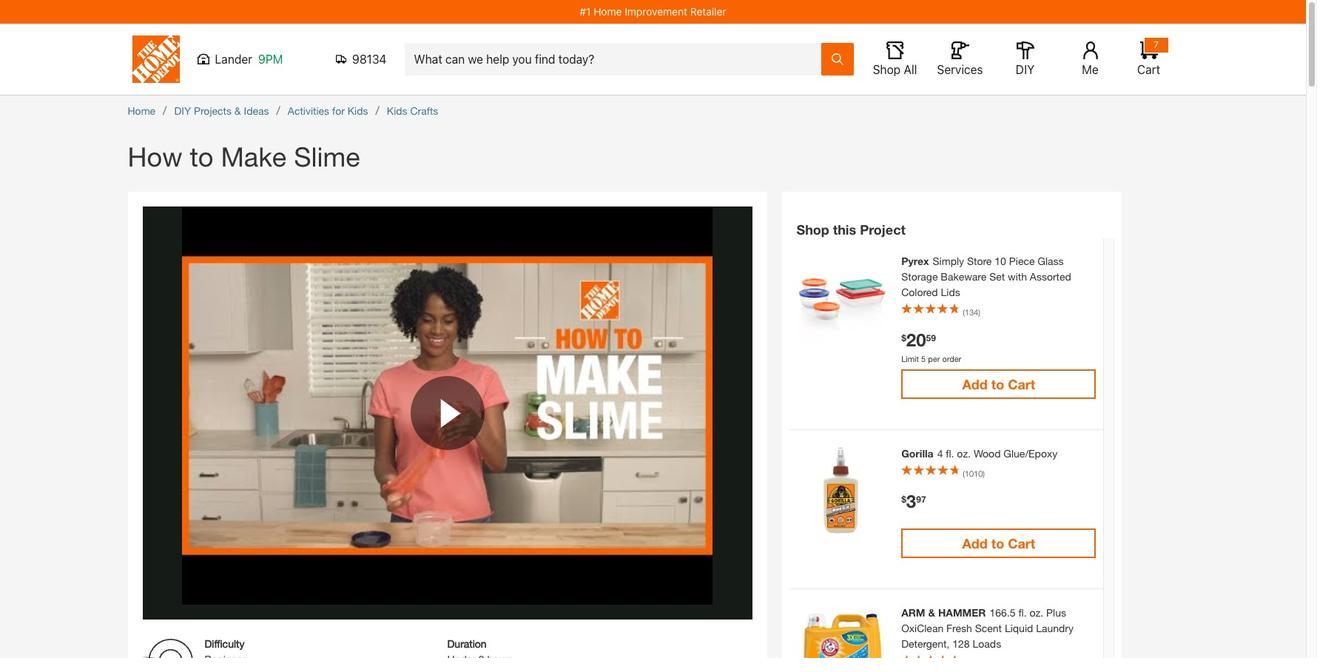 Task type: locate. For each thing, give the bounding box(es) containing it.
1 ( from the top
[[963, 307, 965, 317]]

add for limit
[[963, 376, 988, 392]]

set
[[990, 270, 1006, 283]]

pyrex
[[902, 255, 930, 267]]

fl. up liquid
[[1019, 606, 1027, 619]]

)
[[979, 307, 981, 317], [983, 468, 985, 478]]

$ left 97
[[902, 493, 907, 504]]

detergent,
[[902, 637, 950, 650]]

for
[[332, 104, 345, 117]]

1 $ from the top
[[902, 332, 907, 343]]

oxiclean
[[902, 622, 944, 634]]

gorilla
[[902, 447, 934, 459]]

2 vertical spatial to
[[992, 535, 1005, 551]]

0 horizontal spatial fl.
[[946, 447, 955, 459]]

2 vertical spatial cart
[[1008, 535, 1036, 551]]

(
[[963, 307, 965, 317], [963, 468, 965, 478]]

0 vertical spatial add to cart
[[963, 376, 1036, 392]]

shop for shop all
[[873, 63, 901, 76]]

kids crafts link
[[387, 104, 439, 117]]

plus
[[1047, 606, 1067, 619]]

$ for 3
[[902, 493, 907, 504]]

to up wood
[[992, 376, 1005, 392]]

( down the bakeware
[[963, 307, 965, 317]]

diy projects & ideas link
[[174, 104, 269, 117]]

0 vertical spatial fl.
[[946, 447, 955, 459]]

1 horizontal spatial shop
[[873, 63, 901, 76]]

1 horizontal spatial kids
[[387, 104, 408, 117]]

1 horizontal spatial home
[[594, 5, 622, 18]]

1 add to cart button from the top
[[902, 369, 1097, 399]]

$ inside $ 20 59
[[902, 332, 907, 343]]

project
[[860, 221, 906, 238]]

cart down the 7
[[1138, 63, 1161, 76]]

activities for kids
[[288, 104, 368, 117]]

shop all
[[873, 63, 918, 76]]

9pm
[[258, 53, 283, 66]]

shop left all
[[873, 63, 901, 76]]

0 vertical spatial (
[[963, 307, 965, 317]]

all
[[904, 63, 918, 76]]

1 horizontal spatial fl.
[[1019, 606, 1027, 619]]

activities for kids link
[[288, 104, 368, 117]]

kids left crafts
[[387, 104, 408, 117]]

2 add from the top
[[963, 535, 988, 551]]

add
[[963, 376, 988, 392], [963, 535, 988, 551]]

0 horizontal spatial shop
[[797, 221, 830, 238]]

kids
[[348, 104, 368, 117], [387, 104, 408, 117]]

diy for diy
[[1016, 63, 1035, 76]]

to
[[190, 141, 214, 173], [992, 376, 1005, 392], [992, 535, 1005, 551]]

diy projects & ideas
[[174, 104, 269, 117]]

add for 3
[[963, 535, 988, 551]]

add to cart button
[[902, 369, 1097, 399], [902, 528, 1097, 558]]

how to make slime
[[128, 141, 360, 173]]

1 vertical spatial add to cart button
[[902, 528, 1097, 558]]

to right how on the top left of the page
[[190, 141, 214, 173]]

to up 166.5
[[992, 535, 1005, 551]]

shop inside button
[[873, 63, 901, 76]]

0 horizontal spatial diy
[[174, 104, 191, 117]]

add to cart button for limit
[[902, 369, 1097, 399]]

assorted
[[1030, 270, 1072, 283]]

wood
[[974, 447, 1001, 459]]

) for limit
[[979, 307, 981, 317]]

0 vertical spatial shop
[[873, 63, 901, 76]]

) down wood
[[983, 468, 985, 478]]

diy
[[1016, 63, 1035, 76], [174, 104, 191, 117]]

home up how on the top left of the page
[[128, 104, 156, 117]]

oz. left plus at the bottom right of the page
[[1030, 606, 1044, 619]]

shop this project
[[797, 221, 906, 238]]

add to cart button up 166.5
[[902, 528, 1097, 558]]

0 vertical spatial $
[[902, 332, 907, 343]]

0 vertical spatial oz.
[[958, 447, 971, 459]]

1 vertical spatial to
[[992, 376, 1005, 392]]

1 vertical spatial oz.
[[1030, 606, 1044, 619]]

1 vertical spatial cart
[[1008, 376, 1036, 392]]

add to cart
[[963, 376, 1036, 392], [963, 535, 1036, 551]]

1 vertical spatial shop
[[797, 221, 830, 238]]

1 vertical spatial add to cart
[[963, 535, 1036, 551]]

liquid
[[1005, 622, 1034, 634]]

add to cart up wood
[[963, 376, 1036, 392]]

make
[[221, 141, 287, 173]]

home
[[594, 5, 622, 18], [128, 104, 156, 117]]

1 add to cart from the top
[[963, 376, 1036, 392]]

fl. right the 4
[[946, 447, 955, 459]]

1 horizontal spatial )
[[983, 468, 985, 478]]

0 horizontal spatial &
[[235, 104, 241, 117]]

1 horizontal spatial diy
[[1016, 63, 1035, 76]]

cart
[[1138, 63, 1161, 76], [1008, 376, 1036, 392], [1008, 535, 1036, 551]]

) down simply store 10 piece glass storage bakeware set with assorted colored lids
[[979, 307, 981, 317]]

2 add to cart from the top
[[963, 535, 1036, 551]]

services
[[938, 63, 984, 76]]

limit 5 per order
[[902, 354, 962, 364]]

&
[[235, 104, 241, 117], [929, 606, 936, 619]]

1 vertical spatial fl.
[[1019, 606, 1027, 619]]

$ up limit
[[902, 332, 907, 343]]

storage
[[902, 270, 938, 283]]

166.5
[[990, 606, 1016, 619]]

& up oxiclean in the right bottom of the page
[[929, 606, 936, 619]]

0 vertical spatial &
[[235, 104, 241, 117]]

$ inside $ 3 97
[[902, 493, 907, 504]]

1 add from the top
[[963, 376, 988, 392]]

simply store 10 piece glass storage bakeware set with assorted colored lids image
[[797, 253, 887, 343]]

colored
[[902, 286, 939, 298]]

cart up 166.5
[[1008, 535, 1036, 551]]

kids right "for"
[[348, 104, 368, 117]]

fl.
[[946, 447, 955, 459], [1019, 606, 1027, 619]]

glass
[[1038, 255, 1064, 267]]

me button
[[1067, 41, 1115, 77]]

2 $ from the top
[[902, 493, 907, 504]]

0 horizontal spatial kids
[[348, 104, 368, 117]]

oz. inside 166.5 fl. oz. plus oxiclean fresh scent liquid laundry detergent, 128 loads
[[1030, 606, 1044, 619]]

home link
[[128, 104, 156, 117]]

1 vertical spatial $
[[902, 493, 907, 504]]

services button
[[937, 41, 984, 77]]

diy inside button
[[1016, 63, 1035, 76]]

1 vertical spatial (
[[963, 468, 965, 478]]

0 vertical spatial diy
[[1016, 63, 1035, 76]]

97
[[917, 493, 927, 504]]

kids crafts
[[387, 104, 439, 117]]

diy right the services
[[1016, 63, 1035, 76]]

shop left this
[[797, 221, 830, 238]]

0 vertical spatial )
[[979, 307, 981, 317]]

oz. up ( 1010 )
[[958, 447, 971, 459]]

1 vertical spatial add
[[963, 535, 988, 551]]

me
[[1083, 63, 1099, 76]]

0 vertical spatial add to cart button
[[902, 369, 1097, 399]]

& left ideas
[[235, 104, 241, 117]]

2 ( from the top
[[963, 468, 965, 478]]

1 horizontal spatial &
[[929, 606, 936, 619]]

3
[[907, 490, 917, 511]]

simply store 10 piece glass storage bakeware set with assorted colored lids
[[902, 255, 1072, 298]]

( down gorilla 4 fl. oz. wood glue/epoxy
[[963, 468, 965, 478]]

1 vertical spatial diy
[[174, 104, 191, 117]]

add to cart button down order
[[902, 369, 1097, 399]]

1 horizontal spatial oz.
[[1030, 606, 1044, 619]]

with
[[1008, 270, 1028, 283]]

how
[[128, 141, 182, 173]]

home right #1
[[594, 5, 622, 18]]

to for 3
[[992, 535, 1005, 551]]

What can we help you find today? search field
[[414, 44, 821, 75]]

1 vertical spatial )
[[983, 468, 985, 478]]

laundry
[[1037, 622, 1074, 634]]

scent
[[976, 622, 1002, 634]]

1 vertical spatial home
[[128, 104, 156, 117]]

oz.
[[958, 447, 971, 459], [1030, 606, 1044, 619]]

cart up glue/epoxy
[[1008, 376, 1036, 392]]

diy left projects
[[174, 104, 191, 117]]

add to cart up 166.5
[[963, 535, 1036, 551]]

2 add to cart button from the top
[[902, 528, 1097, 558]]

$
[[902, 332, 907, 343], [902, 493, 907, 504]]

shop
[[873, 63, 901, 76], [797, 221, 830, 238]]

arm
[[902, 606, 926, 619]]

1 kids from the left
[[348, 104, 368, 117]]

0 vertical spatial add
[[963, 376, 988, 392]]

lander 9pm
[[215, 53, 283, 66]]

0 horizontal spatial )
[[979, 307, 981, 317]]

cart 7
[[1138, 39, 1161, 76]]



Task type: describe. For each thing, give the bounding box(es) containing it.
simply
[[933, 255, 965, 267]]

add to cart button for 3
[[902, 528, 1097, 558]]

activities
[[288, 104, 330, 117]]

slime
[[294, 141, 360, 173]]

4
[[938, 447, 944, 459]]

piece
[[1010, 255, 1035, 267]]

retailer
[[691, 5, 727, 18]]

lids
[[941, 286, 961, 298]]

limit
[[902, 354, 920, 364]]

arm & hammer
[[902, 606, 987, 619]]

cart for 3
[[1008, 535, 1036, 551]]

10
[[995, 255, 1007, 267]]

order
[[943, 354, 962, 364]]

$ 3 97
[[902, 490, 927, 511]]

0 vertical spatial home
[[594, 5, 622, 18]]

98134
[[352, 53, 387, 66]]

difficulty
[[205, 637, 245, 650]]

fresh
[[947, 622, 973, 634]]

$ 20 59
[[902, 329, 936, 350]]

hammer
[[939, 606, 987, 619]]

5
[[922, 354, 926, 364]]

( for limit
[[963, 307, 965, 317]]

#1
[[580, 5, 591, 18]]

this
[[834, 221, 857, 238]]

shop all button
[[872, 41, 919, 77]]

166.5 fl. oz. plus oxiclean fresh scent liquid laundry detergent, 128 loads
[[902, 606, 1074, 650]]

duration
[[448, 637, 487, 650]]

to for limit
[[992, 376, 1005, 392]]

0 vertical spatial to
[[190, 141, 214, 173]]

add to cart for limit
[[963, 376, 1036, 392]]

thumbnail image
[[143, 207, 753, 605]]

per
[[929, 354, 941, 364]]

0 vertical spatial cart
[[1138, 63, 1161, 76]]

the home depot logo image
[[132, 36, 180, 83]]

7
[[1154, 39, 1159, 50]]

20
[[907, 329, 927, 350]]

shop for shop this project
[[797, 221, 830, 238]]

134
[[965, 307, 979, 317]]

59
[[927, 332, 936, 343]]

store
[[968, 255, 992, 267]]

diy for diy projects & ideas
[[174, 104, 191, 117]]

0 horizontal spatial home
[[128, 104, 156, 117]]

98134 button
[[336, 52, 387, 67]]

4 fl. oz. wood glue/epoxy image
[[797, 445, 887, 535]]

improvement
[[625, 5, 688, 18]]

lander
[[215, 53, 252, 66]]

add to cart for 3
[[963, 535, 1036, 551]]

glue/epoxy
[[1004, 447, 1058, 459]]

$ for 20
[[902, 332, 907, 343]]

166.5 fl. oz. plus oxiclean fresh scent liquid laundry detergent, 128 loads image
[[797, 605, 887, 658]]

1010
[[965, 468, 983, 478]]

projects
[[194, 104, 232, 117]]

loads
[[973, 637, 1002, 650]]

crafts
[[410, 104, 439, 117]]

#1 home improvement retailer
[[580, 5, 727, 18]]

) for 3
[[983, 468, 985, 478]]

2 kids from the left
[[387, 104, 408, 117]]

128
[[953, 637, 970, 650]]

gorilla 4 fl. oz. wood glue/epoxy
[[902, 447, 1058, 459]]

fl. inside 166.5 fl. oz. plus oxiclean fresh scent liquid laundry detergent, 128 loads
[[1019, 606, 1027, 619]]

( 1010 )
[[963, 468, 985, 478]]

0 horizontal spatial oz.
[[958, 447, 971, 459]]

( for 3
[[963, 468, 965, 478]]

( 134 )
[[963, 307, 981, 317]]

ideas
[[244, 104, 269, 117]]

cart for limit
[[1008, 376, 1036, 392]]

diy button
[[1002, 41, 1049, 77]]

1 vertical spatial &
[[929, 606, 936, 619]]

bakeware
[[941, 270, 987, 283]]



Task type: vqa. For each thing, say whether or not it's contained in the screenshot.
the leftmost Door
no



